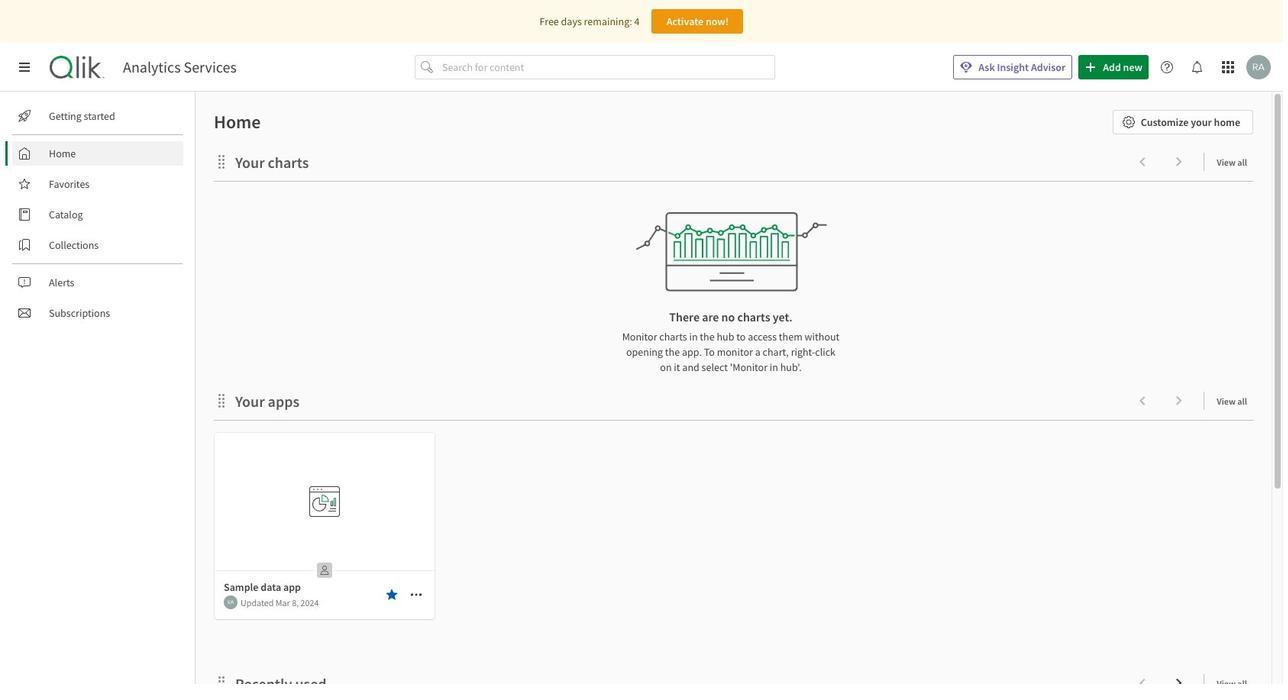 Task type: describe. For each thing, give the bounding box(es) containing it.
ruby anderson element
[[224, 596, 238, 610]]

navigation pane element
[[0, 98, 195, 332]]

more actions image
[[410, 589, 423, 601]]

1 vertical spatial move collection image
[[214, 676, 229, 685]]

analytics services element
[[123, 58, 237, 76]]

close sidebar menu image
[[18, 61, 31, 73]]

0 vertical spatial move collection image
[[214, 154, 229, 169]]

unfavorite image
[[386, 589, 398, 601]]



Task type: locate. For each thing, give the bounding box(es) containing it.
0 horizontal spatial ruby anderson image
[[224, 596, 238, 610]]

Search for content text field
[[439, 55, 746, 79]]

ruby anderson image
[[1247, 55, 1272, 79], [224, 596, 238, 610]]

0 vertical spatial ruby anderson image
[[1247, 55, 1272, 79]]

1 horizontal spatial ruby anderson image
[[1247, 55, 1272, 79]]

1 vertical spatial ruby anderson image
[[224, 596, 238, 610]]

move collection image
[[214, 154, 229, 169], [214, 676, 229, 685]]

main content
[[190, 92, 1284, 685]]

move collection image
[[214, 393, 229, 408]]



Task type: vqa. For each thing, say whether or not it's contained in the screenshot.
The Chart Shows The Total For The Subscription. 'element'
no



